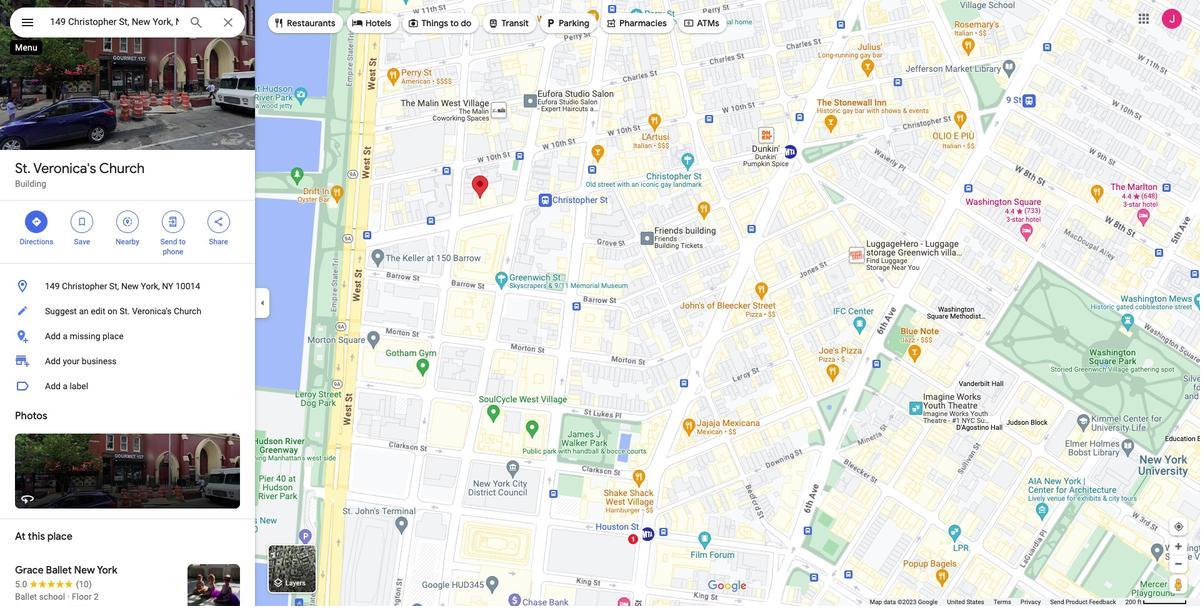 Task type: locate. For each thing, give the bounding box(es) containing it.
add down suggest
[[45, 331, 61, 341]]


[[20, 14, 35, 31]]

1 vertical spatial add
[[45, 356, 61, 366]]

church
[[99, 160, 145, 178], [174, 306, 201, 316]]

0 vertical spatial add
[[45, 331, 61, 341]]

school
[[39, 592, 65, 602]]

©2023
[[898, 599, 917, 606]]

1 vertical spatial send
[[1051, 599, 1065, 606]]

add left your
[[45, 356, 61, 366]]

an
[[79, 306, 89, 316]]

a left label
[[63, 381, 68, 391]]

add inside button
[[45, 331, 61, 341]]

1 horizontal spatial send
[[1051, 599, 1065, 606]]

a inside add a missing place button
[[63, 331, 68, 341]]

footer
[[870, 598, 1126, 607]]

0 horizontal spatial ballet
[[15, 592, 37, 602]]

0 horizontal spatial send
[[160, 238, 177, 246]]

privacy
[[1021, 599, 1041, 606]]

google maps element
[[0, 0, 1201, 607]]

privacy button
[[1021, 598, 1041, 607]]

york,
[[141, 281, 160, 291]]

to
[[450, 18, 459, 29], [179, 238, 186, 246]]

add inside button
[[45, 381, 61, 391]]

restaurants
[[287, 18, 336, 29]]

st. veronica's church main content
[[0, 0, 255, 607]]

st. right on
[[120, 306, 130, 316]]

place inside button
[[103, 331, 124, 341]]

to left do
[[450, 18, 459, 29]]

at
[[15, 531, 26, 543]]

this
[[28, 531, 45, 543]]

nearby
[[116, 238, 139, 246]]

directions
[[20, 238, 53, 246]]

1 a from the top
[[63, 331, 68, 341]]

layers
[[286, 580, 306, 588]]

1 horizontal spatial to
[[450, 18, 459, 29]]

0 vertical spatial veronica's
[[33, 160, 96, 178]]

things
[[422, 18, 448, 29]]

 transit
[[488, 16, 529, 30]]

your
[[63, 356, 80, 366]]

1 horizontal spatial new
[[121, 281, 139, 291]]

1 horizontal spatial ballet
[[46, 565, 72, 577]]

a for label
[[63, 381, 68, 391]]

ny
[[162, 281, 174, 291]]

1 vertical spatial place
[[47, 531, 72, 543]]

add your business
[[45, 356, 117, 366]]

1 vertical spatial to
[[179, 238, 186, 246]]

ballet down 5.0
[[15, 592, 37, 602]]

grace ballet new york
[[15, 565, 117, 577]]

1 add from the top
[[45, 331, 61, 341]]

zoom out image
[[1174, 560, 1184, 569]]

send up phone
[[160, 238, 177, 246]]

send left product at the bottom right of page
[[1051, 599, 1065, 606]]

0 vertical spatial church
[[99, 160, 145, 178]]

church up 
[[99, 160, 145, 178]]

google account: james peterson  
(james.peterson1902@gmail.com) image
[[1163, 9, 1183, 29]]

add a missing place
[[45, 331, 124, 341]]

st.
[[15, 160, 31, 178], [120, 306, 130, 316]]

veronica's up building
[[33, 160, 96, 178]]

do
[[461, 18, 472, 29]]

st. up building
[[15, 160, 31, 178]]


[[273, 16, 285, 30]]

new up (10)
[[74, 565, 95, 577]]

states
[[967, 599, 985, 606]]

veronica's
[[33, 160, 96, 178], [132, 306, 172, 316]]

send for send product feedback
[[1051, 599, 1065, 606]]

send inside send to phone
[[160, 238, 177, 246]]

1 horizontal spatial place
[[103, 331, 124, 341]]

ballet
[[46, 565, 72, 577], [15, 592, 37, 602]]

christopher
[[62, 281, 107, 291]]

1 vertical spatial a
[[63, 381, 68, 391]]

0 vertical spatial place
[[103, 331, 124, 341]]

grace
[[15, 565, 44, 577]]

show street view coverage image
[[1170, 575, 1188, 594]]

photos
[[15, 410, 47, 423]]

200
[[1126, 599, 1136, 606]]

church down 10014
[[174, 306, 201, 316]]

terms
[[994, 599, 1012, 606]]

place right the 'this'
[[47, 531, 72, 543]]

send inside "button"
[[1051, 599, 1065, 606]]

add
[[45, 331, 61, 341], [45, 356, 61, 366], [45, 381, 61, 391]]

a left missing
[[63, 331, 68, 341]]

1 vertical spatial ballet
[[15, 592, 37, 602]]

a for missing
[[63, 331, 68, 341]]

a
[[63, 331, 68, 341], [63, 381, 68, 391]]

 parking
[[545, 16, 590, 30]]

ballet school · floor 2
[[15, 592, 99, 602]]

footer containing map data ©2023 google
[[870, 598, 1126, 607]]

map
[[870, 599, 883, 606]]


[[76, 215, 88, 229]]

2 add from the top
[[45, 356, 61, 366]]

send product feedback
[[1051, 599, 1117, 606]]

on
[[108, 306, 117, 316]]

 search field
[[10, 8, 245, 40]]

place
[[103, 331, 124, 341], [47, 531, 72, 543]]

149
[[45, 281, 60, 291]]

edit
[[91, 306, 105, 316]]

3 add from the top
[[45, 381, 61, 391]]

st. inside st. veronica's church building
[[15, 160, 31, 178]]


[[213, 215, 224, 229]]

None field
[[50, 14, 179, 29]]

phone
[[163, 248, 183, 256]]

add a label button
[[0, 374, 255, 399]]

add left label
[[45, 381, 61, 391]]

0 horizontal spatial church
[[99, 160, 145, 178]]

2 vertical spatial add
[[45, 381, 61, 391]]

feedback
[[1090, 599, 1117, 606]]

footer inside google maps "element"
[[870, 598, 1126, 607]]

send product feedback button
[[1051, 598, 1117, 607]]

0 vertical spatial send
[[160, 238, 177, 246]]

2 a from the top
[[63, 381, 68, 391]]

veronica's inside button
[[132, 306, 172, 316]]

a inside add a label button
[[63, 381, 68, 391]]

1 horizontal spatial st.
[[120, 306, 130, 316]]

1 vertical spatial church
[[174, 306, 201, 316]]

1 vertical spatial st.
[[120, 306, 130, 316]]

ballet up 5.0 stars 10 reviews image
[[46, 565, 72, 577]]


[[31, 215, 42, 229]]

0 horizontal spatial st.
[[15, 160, 31, 178]]

0 vertical spatial a
[[63, 331, 68, 341]]

york
[[97, 565, 117, 577]]

0 horizontal spatial to
[[179, 238, 186, 246]]

veronica's down york,
[[132, 306, 172, 316]]

0 horizontal spatial new
[[74, 565, 95, 577]]

0 vertical spatial new
[[121, 281, 139, 291]]

add for add a label
[[45, 381, 61, 391]]

1 horizontal spatial church
[[174, 306, 201, 316]]

new right st, at the top
[[121, 281, 139, 291]]

collapse side panel image
[[256, 296, 270, 310]]

add for add your business
[[45, 356, 61, 366]]

add a label
[[45, 381, 88, 391]]

0 vertical spatial st.
[[15, 160, 31, 178]]

1 vertical spatial veronica's
[[132, 306, 172, 316]]

send
[[160, 238, 177, 246], [1051, 599, 1065, 606]]


[[488, 16, 499, 30]]

0 vertical spatial to
[[450, 18, 459, 29]]

0 horizontal spatial veronica's
[[33, 160, 96, 178]]

1 horizontal spatial veronica's
[[132, 306, 172, 316]]

to inside " things to do"
[[450, 18, 459, 29]]

 atms
[[683, 16, 720, 30]]

0 horizontal spatial place
[[47, 531, 72, 543]]

149 christopher st, new york, ny 10014
[[45, 281, 200, 291]]

place down on
[[103, 331, 124, 341]]

to up phone
[[179, 238, 186, 246]]



Task type: vqa. For each thing, say whether or not it's contained in the screenshot.
the rightmost Prices
no



Task type: describe. For each thing, give the bounding box(es) containing it.
ft
[[1138, 599, 1142, 606]]

data
[[884, 599, 896, 606]]

to inside send to phone
[[179, 238, 186, 246]]

200 ft button
[[1126, 599, 1188, 606]]

add your business link
[[0, 349, 255, 374]]

show your location image
[[1174, 522, 1185, 533]]

add a missing place button
[[0, 324, 255, 349]]

share
[[209, 238, 228, 246]]

2
[[94, 592, 99, 602]]

149 Christopher St, New York, NY 10014 field
[[10, 8, 245, 38]]

·
[[67, 592, 70, 602]]

149 christopher st, new york, ny 10014 button
[[0, 274, 255, 299]]

hotels
[[366, 18, 392, 29]]

google
[[918, 599, 938, 606]]


[[122, 215, 133, 229]]

new inside button
[[121, 281, 139, 291]]

 pharmacies
[[606, 16, 667, 30]]

united states button
[[948, 598, 985, 607]]

st. inside suggest an edit on st. veronica's church button
[[120, 306, 130, 316]]


[[167, 215, 179, 229]]

transit
[[502, 18, 529, 29]]

10014
[[176, 281, 200, 291]]

map data ©2023 google
[[870, 599, 938, 606]]


[[545, 16, 557, 30]]

0 vertical spatial ballet
[[46, 565, 72, 577]]

terms button
[[994, 598, 1012, 607]]

 things to do
[[408, 16, 472, 30]]

suggest
[[45, 306, 77, 316]]

none field inside 149 christopher st, new york, ny 10014 "field"
[[50, 14, 179, 29]]

(10)
[[76, 580, 92, 590]]

5.0
[[15, 580, 27, 590]]


[[683, 16, 695, 30]]

veronica's inside st. veronica's church building
[[33, 160, 96, 178]]

pharmacies
[[620, 18, 667, 29]]

church inside button
[[174, 306, 201, 316]]

st,
[[109, 281, 119, 291]]

parking
[[559, 18, 590, 29]]

missing
[[70, 331, 100, 341]]

building
[[15, 179, 46, 189]]

zoom in image
[[1174, 542, 1184, 552]]


[[408, 16, 419, 30]]

 button
[[10, 8, 45, 40]]

send to phone
[[160, 238, 186, 256]]

at this place
[[15, 531, 72, 543]]

send for send to phone
[[160, 238, 177, 246]]

church inside st. veronica's church building
[[99, 160, 145, 178]]


[[352, 16, 363, 30]]

200 ft
[[1126, 599, 1142, 606]]

 hotels
[[352, 16, 392, 30]]

united states
[[948, 599, 985, 606]]

suggest an edit on st. veronica's church
[[45, 306, 201, 316]]

product
[[1066, 599, 1088, 606]]

st. veronica's church building
[[15, 160, 145, 189]]

1 vertical spatial new
[[74, 565, 95, 577]]

actions for st. veronica's church region
[[0, 201, 255, 263]]

save
[[74, 238, 90, 246]]

business
[[82, 356, 117, 366]]

add for add a missing place
[[45, 331, 61, 341]]

 restaurants
[[273, 16, 336, 30]]

floor
[[72, 592, 92, 602]]

label
[[70, 381, 88, 391]]

united
[[948, 599, 966, 606]]

5.0 stars 10 reviews image
[[15, 578, 92, 591]]

suggest an edit on st. veronica's church button
[[0, 299, 255, 324]]


[[606, 16, 617, 30]]

atms
[[697, 18, 720, 29]]



